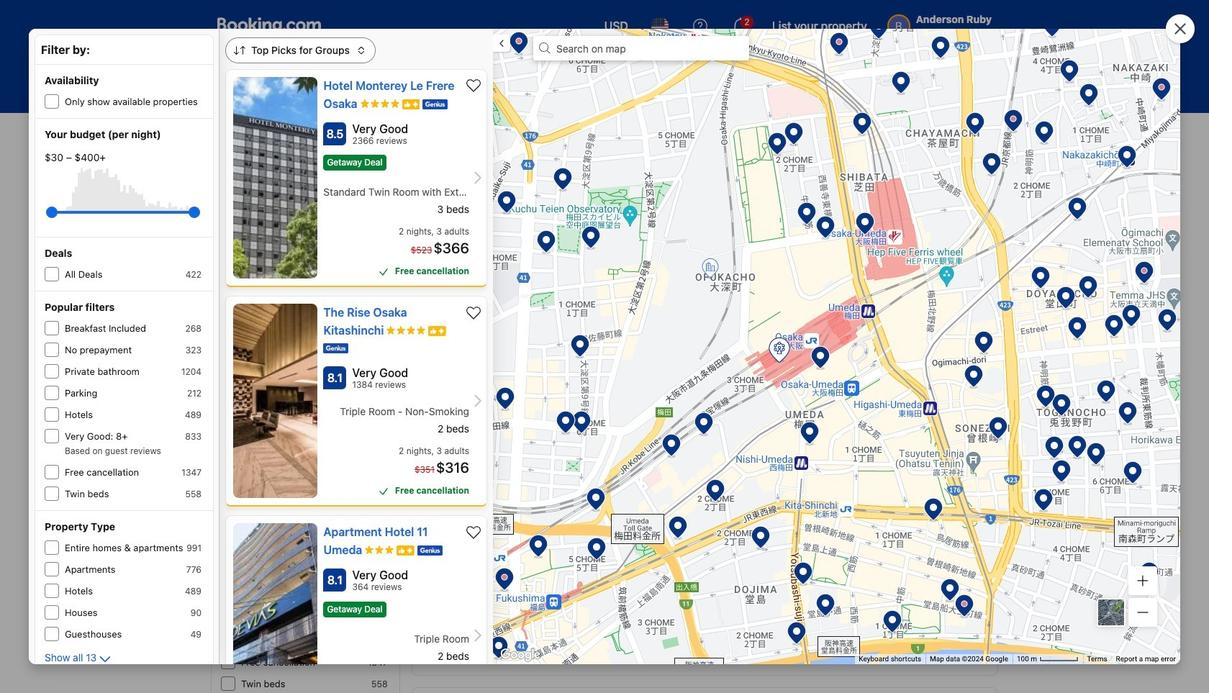 Task type: describe. For each thing, give the bounding box(es) containing it.
Search on map field
[[551, 36, 750, 60]]

this property is part of our preferred plus program. it's committed to providing outstanding service and excellent value. it'll pay us a higher commission if you make a booking. image
[[402, 99, 420, 109]]

booking.com image
[[217, 17, 321, 35]]

the rise osaka kitashinchi image
[[424, 491, 597, 664]]

view property on map dialog
[[29, 0, 1210, 693]]

this property is part of our preferred plus program. it's committed to providing outstanding service and excellent value. it'll pay us a higher commission if you make a booking. image
[[402, 99, 420, 109]]

map region inside dialog
[[493, 29, 1181, 665]]



Task type: locate. For each thing, give the bounding box(es) containing it.
blue genius logo image
[[423, 99, 448, 109], [423, 99, 448, 109], [324, 344, 349, 354], [324, 344, 349, 354], [418, 546, 443, 556], [418, 546, 443, 556]]

search results updated. osaka station: 1,453 properties found. element
[[412, 168, 999, 188]]

1 vertical spatial group
[[228, 391, 381, 414]]

0 horizontal spatial group
[[52, 201, 194, 224]]

map region
[[0, 0, 1210, 693], [493, 29, 1181, 665]]

google image
[[497, 646, 544, 665]]

hotel monterey le frere osaka image
[[424, 282, 597, 455]]

property group
[[412, 688, 999, 693]]

0 vertical spatial group
[[52, 201, 194, 224]]

group inside the view property on map dialog
[[52, 201, 194, 224]]

group
[[52, 201, 194, 224], [228, 391, 381, 414]]

1 horizontal spatial group
[[228, 391, 381, 414]]



Task type: vqa. For each thing, say whether or not it's contained in the screenshot.
rightmost group
yes



